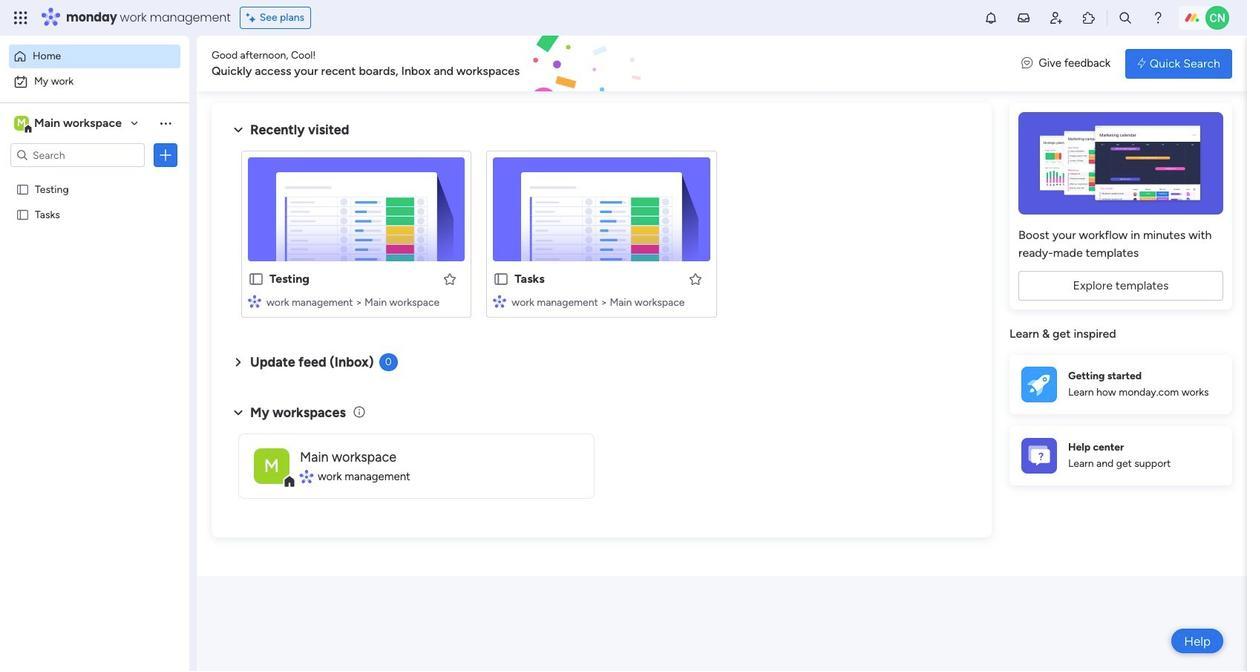 Task type: locate. For each thing, give the bounding box(es) containing it.
0 horizontal spatial add to favorites image
[[443, 271, 458, 286]]

2 add to favorites image from the left
[[688, 271, 703, 286]]

see plans image
[[246, 10, 260, 26]]

add to favorites image
[[443, 271, 458, 286], [688, 271, 703, 286]]

option
[[9, 45, 180, 68], [9, 70, 180, 94], [0, 176, 189, 179]]

public board image
[[16, 182, 30, 196], [16, 207, 30, 221], [248, 271, 264, 287]]

list box
[[0, 173, 189, 427]]

workspace selection element
[[14, 114, 124, 134]]

help center element
[[1010, 426, 1232, 485]]

close my workspaces image
[[229, 404, 247, 422]]

1 add to favorites image from the left
[[443, 271, 458, 286]]

options image
[[158, 148, 173, 163]]

1 vertical spatial public board image
[[16, 207, 30, 221]]

public board image inside quick search results list box
[[248, 271, 264, 287]]

2 vertical spatial option
[[0, 176, 189, 179]]

2 vertical spatial public board image
[[248, 271, 264, 287]]

workspace image
[[14, 115, 29, 131], [254, 448, 290, 484]]

1 horizontal spatial workspace image
[[254, 448, 290, 484]]

1 horizontal spatial add to favorites image
[[688, 271, 703, 286]]

0 vertical spatial public board image
[[16, 182, 30, 196]]

templates image image
[[1023, 112, 1219, 215]]

0 vertical spatial workspace image
[[14, 115, 29, 131]]

public board image
[[493, 271, 510, 287]]

0 element
[[379, 353, 398, 371]]

1 vertical spatial workspace image
[[254, 448, 290, 484]]

update feed image
[[1016, 10, 1031, 25]]

0 horizontal spatial workspace image
[[14, 115, 29, 131]]

workspace options image
[[158, 116, 173, 130]]

notifications image
[[984, 10, 999, 25]]

help image
[[1151, 10, 1166, 25]]



Task type: describe. For each thing, give the bounding box(es) containing it.
open update feed (inbox) image
[[229, 353, 247, 371]]

close recently visited image
[[229, 121, 247, 139]]

add to favorites image for public board image within the quick search results list box
[[443, 271, 458, 286]]

v2 bolt switch image
[[1137, 55, 1146, 72]]

workspace image inside the workspace selection element
[[14, 115, 29, 131]]

quick search results list box
[[229, 139, 974, 336]]

1 vertical spatial option
[[9, 70, 180, 94]]

monday marketplace image
[[1082, 10, 1097, 25]]

cool name image
[[1206, 6, 1229, 30]]

v2 user feedback image
[[1022, 55, 1033, 72]]

Search in workspace field
[[31, 147, 124, 164]]

invite members image
[[1049, 10, 1064, 25]]

add to favorites image for public board icon
[[688, 271, 703, 286]]

select product image
[[13, 10, 28, 25]]

search everything image
[[1118, 10, 1133, 25]]

getting started element
[[1010, 354, 1232, 414]]

0 vertical spatial option
[[9, 45, 180, 68]]



Task type: vqa. For each thing, say whether or not it's contained in the screenshot.
Clear Search IMAGE in the the search by name or email search field
no



